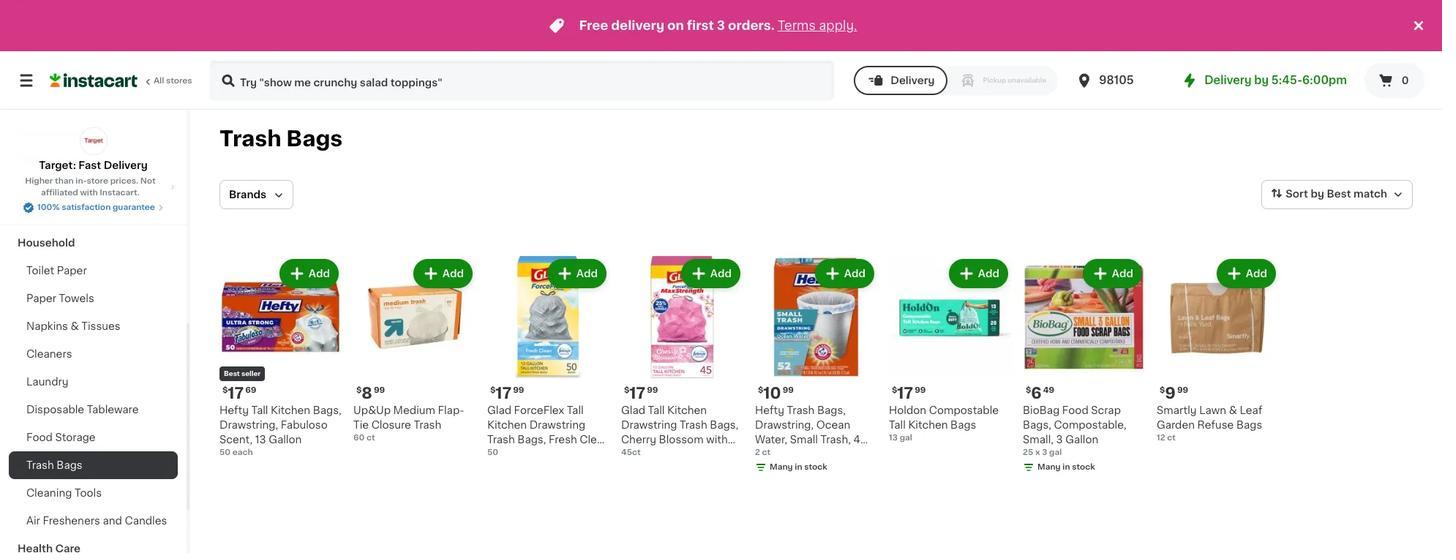 Task type: locate. For each thing, give the bounding box(es) containing it.
2 17 from the left
[[496, 386, 512, 401]]

$ for biobag food scrap bags, compostable, small, 3 gallon
[[1026, 386, 1031, 394]]

4 add from the left
[[710, 269, 732, 279]]

1 hefty from the left
[[220, 405, 249, 416]]

$ up smartly
[[1160, 386, 1165, 394]]

5 $ from the left
[[758, 386, 764, 394]]

2 horizontal spatial 3
[[1056, 435, 1063, 445]]

add button for up&up medium flap- tie closure trash
[[415, 261, 471, 287]]

3 $ 17 99 from the left
[[892, 386, 926, 401]]

juice link
[[9, 90, 178, 118]]

hefty inside the hefty trash bags, drawstring, ocean water, small trash, 4 gallon
[[755, 405, 785, 416]]

tableware
[[87, 405, 139, 415]]

coffee
[[18, 154, 54, 165]]

all
[[154, 77, 164, 85]]

7 product group from the left
[[1023, 256, 1145, 476]]

$ down the best seller
[[222, 386, 228, 394]]

2 drawstring from the left
[[621, 420, 677, 430]]

8 add from the left
[[1246, 269, 1268, 279]]

scent
[[487, 449, 518, 460]]

1 horizontal spatial with
[[520, 449, 542, 460]]

0 horizontal spatial delivery
[[104, 160, 148, 171]]

0 vertical spatial by
[[1255, 75, 1269, 86]]

2 febreze from the left
[[621, 449, 663, 460]]

stock
[[805, 463, 828, 471], [1072, 463, 1095, 471]]

bags
[[286, 128, 343, 149], [951, 420, 977, 430], [1237, 420, 1263, 430], [57, 460, 82, 471]]

99 right 9
[[1178, 386, 1189, 394]]

delivery for delivery by 5:45-6:00pm
[[1205, 75, 1252, 86]]

$ for glad tall kitchen drawstring trash bags, cherry blossom with febreze freshness
[[624, 386, 630, 394]]

1 horizontal spatial many
[[1038, 463, 1061, 471]]

2 in from the left
[[1063, 463, 1070, 471]]

6 add from the left
[[978, 269, 1000, 279]]

delivery inside 'button'
[[891, 75, 935, 86]]

$ for smartly lawn & leaf garden refuse bags
[[1160, 386, 1165, 394]]

gal inside biobag food scrap bags, compostable, small, 3 gallon 25 x 3 gal
[[1050, 449, 1062, 457]]

6 $ from the left
[[892, 386, 898, 394]]

& left the tissues
[[71, 321, 79, 332]]

add button for smartly lawn & leaf garden refuse bags
[[1218, 261, 1275, 287]]

1 vertical spatial by
[[1311, 189, 1325, 199]]

store
[[87, 177, 108, 185]]

13 down holdon on the bottom right
[[889, 434, 898, 442]]

2 horizontal spatial $ 17 99
[[892, 386, 926, 401]]

1 febreze from the left
[[544, 449, 586, 460]]

3 right first at the top of page
[[717, 20, 725, 31]]

ct right 2
[[762, 449, 771, 457]]

0 vertical spatial best
[[1327, 189, 1351, 199]]

gal
[[900, 434, 913, 442], [1050, 449, 1062, 457]]

2 many from the left
[[1038, 463, 1061, 471]]

2 $ 17 99 from the left
[[624, 386, 658, 401]]

2 many in stock from the left
[[1038, 463, 1095, 471]]

add for smartly lawn & leaf garden refuse bags
[[1246, 269, 1268, 279]]

kitchen down holdon on the bottom right
[[909, 420, 948, 430]]

1 vertical spatial trash bags
[[26, 460, 82, 471]]

trash inside glad tall kitchen drawstring trash bags, cherry blossom with febreze freshness
[[680, 420, 708, 430]]

trash bags up cleaning
[[26, 460, 82, 471]]

febreze down fresh
[[544, 449, 586, 460]]

1 add from the left
[[309, 269, 330, 279]]

coffee & tea link
[[9, 146, 178, 173]]

1 vertical spatial with
[[706, 435, 728, 445]]

cherry
[[621, 435, 657, 445]]

3 17 from the left
[[630, 386, 646, 401]]

holdon compostable tall kitchen bags 13 gal
[[889, 405, 999, 442]]

higher than in-store prices. not affiliated with instacart. link
[[12, 176, 175, 199]]

99 right 10
[[783, 386, 794, 394]]

2 add from the left
[[443, 269, 464, 279]]

0 horizontal spatial drawstring,
[[220, 420, 278, 430]]

0 horizontal spatial gallon
[[269, 435, 302, 445]]

0 horizontal spatial hefty
[[220, 405, 249, 416]]

0 horizontal spatial 50
[[220, 449, 231, 457]]

1 vertical spatial food
[[26, 433, 53, 443]]

febreze inside glad forceflex tall kitchen drawstring trash bags, fresh clean scent with febreze
[[544, 449, 586, 460]]

glad inside glad tall kitchen drawstring trash bags, cherry blossom with febreze freshness
[[621, 405, 646, 416]]

service type group
[[854, 66, 1058, 95]]

2 stock from the left
[[1072, 463, 1095, 471]]

7 add from the left
[[1112, 269, 1134, 279]]

$ inside '$ 6 49'
[[1026, 386, 1031, 394]]

stock down small
[[805, 463, 828, 471]]

air
[[26, 516, 40, 526]]

trash inside glad forceflex tall kitchen drawstring trash bags, fresh clean scent with febreze
[[487, 435, 515, 445]]

drawstring up the cherry
[[621, 420, 677, 430]]

free delivery on first 3 orders. terms apply.
[[579, 20, 857, 31]]

$ 6 49
[[1026, 386, 1055, 401]]

food inside food storage link
[[26, 433, 53, 443]]

0 vertical spatial gal
[[900, 434, 913, 442]]

0 horizontal spatial $ 17 99
[[490, 386, 524, 401]]

many down 2 ct
[[770, 463, 793, 471]]

0 horizontal spatial in
[[795, 463, 803, 471]]

trash up blossom
[[680, 420, 708, 430]]

with up freshness
[[706, 435, 728, 445]]

add for glad tall kitchen drawstring trash bags, cherry blossom with febreze freshness
[[710, 269, 732, 279]]

bags, up the ocean
[[817, 405, 846, 416]]

best left match
[[1327, 189, 1351, 199]]

soda
[[18, 127, 45, 137]]

kitchen up fabuloso
[[271, 405, 310, 416]]

50
[[220, 449, 231, 457], [487, 449, 498, 457]]

gallon down fabuloso
[[269, 435, 302, 445]]

98105
[[1099, 75, 1134, 86]]

1 horizontal spatial many in stock
[[1038, 463, 1095, 471]]

tall up the cherry
[[648, 405, 665, 416]]

limited time offer region
[[0, 0, 1410, 51]]

8 $ from the left
[[1160, 386, 1165, 394]]

gal down holdon on the bottom right
[[900, 434, 913, 442]]

hefty down $ 17 69 at the left bottom
[[220, 405, 249, 416]]

ct right 12
[[1168, 434, 1176, 442]]

hefty
[[220, 405, 249, 416], [755, 405, 785, 416]]

stock for 10
[[805, 463, 828, 471]]

Search field
[[211, 61, 834, 100]]

4 17 from the left
[[898, 386, 913, 401]]

many
[[770, 463, 793, 471], [1038, 463, 1061, 471]]

0 vertical spatial trash bags
[[220, 128, 343, 149]]

tall down holdon on the bottom right
[[889, 420, 906, 430]]

tools
[[75, 488, 102, 498]]

small,
[[1023, 435, 1054, 445]]

2 horizontal spatial ct
[[1168, 434, 1176, 442]]

6 99 from the left
[[1178, 386, 1189, 394]]

1 many in stock from the left
[[770, 463, 828, 471]]

febreze inside glad tall kitchen drawstring trash bags, cherry blossom with febreze freshness
[[621, 449, 663, 460]]

$ for holdon compostable tall kitchen bags
[[892, 386, 898, 394]]

instacart logo image
[[50, 72, 138, 89]]

10
[[764, 386, 781, 401]]

product group
[[220, 256, 342, 459], [353, 256, 476, 444], [487, 256, 610, 460], [621, 256, 744, 460], [755, 256, 877, 476], [889, 256, 1011, 444], [1023, 256, 1145, 476], [1157, 256, 1279, 444]]

trash down medium
[[414, 420, 441, 430]]

3 inside limited time offer region
[[717, 20, 725, 31]]

3 add button from the left
[[549, 261, 605, 287]]

7 add button from the left
[[1084, 261, 1141, 287]]

1 horizontal spatial by
[[1311, 189, 1325, 199]]

99 right 8
[[374, 386, 385, 394]]

tea
[[68, 154, 86, 165]]

1 horizontal spatial food
[[1063, 405, 1089, 416]]

best seller
[[224, 370, 261, 377]]

best inside best match sort by field
[[1327, 189, 1351, 199]]

17 for glad tall kitchen drawstring trash bags, cherry blossom with febreze freshness
[[630, 386, 646, 401]]

7 $ from the left
[[1026, 386, 1031, 394]]

1 vertical spatial gal
[[1050, 449, 1062, 457]]

1 drawstring, from the left
[[220, 420, 278, 430]]

than
[[55, 177, 74, 185]]

gal right x
[[1050, 449, 1062, 457]]

1 horizontal spatial stock
[[1072, 463, 1095, 471]]

gallon down compostable,
[[1066, 435, 1099, 445]]

1 vertical spatial best
[[224, 370, 240, 377]]

0 horizontal spatial best
[[224, 370, 240, 377]]

2 product group from the left
[[353, 256, 476, 444]]

trash up small
[[787, 405, 815, 416]]

kitchen inside hefty tall kitchen bags, drawstring, fabuloso scent, 13 gallon 50 each
[[271, 405, 310, 416]]

tall inside hefty tall kitchen bags, drawstring, fabuloso scent, 13 gallon 50 each
[[251, 405, 268, 416]]

drawstring, up scent,
[[220, 420, 278, 430]]

$ inside $ 8 99
[[356, 386, 362, 394]]

99 inside the "$ 10 99"
[[783, 386, 794, 394]]

glad for glad tall kitchen drawstring trash bags, cherry blossom with febreze freshness
[[621, 405, 646, 416]]

with down in-
[[80, 189, 98, 197]]

$ inside $ 17 69
[[222, 386, 228, 394]]

best for best match
[[1327, 189, 1351, 199]]

2 horizontal spatial with
[[706, 435, 728, 445]]

hefty down 10
[[755, 405, 785, 416]]

1 horizontal spatial drawstring
[[621, 420, 677, 430]]

1 horizontal spatial $ 17 99
[[624, 386, 658, 401]]

0 horizontal spatial trash bags
[[26, 460, 82, 471]]

trash bags up the 'brands' dropdown button
[[220, 128, 343, 149]]

3 $ from the left
[[490, 386, 496, 394]]

delivery
[[611, 20, 665, 31]]

paper up the towels
[[57, 266, 87, 276]]

& left tea
[[57, 154, 65, 165]]

many in stock down small
[[770, 463, 828, 471]]

1 horizontal spatial gal
[[1050, 449, 1062, 457]]

trash bags link
[[9, 452, 178, 479]]

99 up holdon on the bottom right
[[915, 386, 926, 394]]

$ up the cherry
[[624, 386, 630, 394]]

cleaners
[[26, 349, 72, 359]]

2 hefty from the left
[[755, 405, 785, 416]]

3 right x
[[1042, 449, 1048, 457]]

cleaners link
[[9, 340, 178, 368]]

add for holdon compostable tall kitchen bags
[[978, 269, 1000, 279]]

$ 17 99 up forceflex
[[490, 386, 524, 401]]

$ 17 99
[[490, 386, 524, 401], [624, 386, 658, 401], [892, 386, 926, 401]]

glad for glad forceflex tall kitchen drawstring trash bags, fresh clean scent with febreze
[[487, 405, 512, 416]]

5 product group from the left
[[755, 256, 877, 476]]

terms
[[778, 20, 816, 31]]

higher than in-store prices. not affiliated with instacart.
[[25, 177, 156, 197]]

drawstring inside glad tall kitchen drawstring trash bags, cherry blossom with febreze freshness
[[621, 420, 677, 430]]

& right soda
[[47, 127, 56, 137]]

food down disposable at the left of page
[[26, 433, 53, 443]]

100% satisfaction guarantee
[[37, 203, 155, 212]]

with inside glad tall kitchen drawstring trash bags, cherry blossom with febreze freshness
[[706, 435, 728, 445]]

1 17 from the left
[[228, 386, 244, 401]]

$ up up&up
[[356, 386, 362, 394]]

best for best seller
[[224, 370, 240, 377]]

3 product group from the left
[[487, 256, 610, 460]]

with inside glad forceflex tall kitchen drawstring trash bags, fresh clean scent with febreze
[[520, 449, 542, 460]]

paper down toilet
[[26, 293, 56, 304]]

trash up cleaning
[[26, 460, 54, 471]]

by right sort
[[1311, 189, 1325, 199]]

1 horizontal spatial ct
[[762, 449, 771, 457]]

1 in from the left
[[795, 463, 803, 471]]

1 $ from the left
[[222, 386, 228, 394]]

4
[[854, 435, 861, 445]]

bags,
[[313, 405, 342, 416], [817, 405, 846, 416], [710, 420, 739, 430], [1023, 420, 1052, 430], [518, 435, 546, 445]]

$ inside $ 9 99
[[1160, 386, 1165, 394]]

99 up glad tall kitchen drawstring trash bags, cherry blossom with febreze freshness
[[647, 386, 658, 394]]

9
[[1165, 386, 1176, 401]]

sort
[[1286, 189, 1309, 199]]

0 horizontal spatial with
[[80, 189, 98, 197]]

bags, inside glad tall kitchen drawstring trash bags, cherry blossom with febreze freshness
[[710, 420, 739, 430]]

99 for hefty trash bags, drawstring, ocean water, small trash, 4 gallon
[[783, 386, 794, 394]]

1 horizontal spatial in
[[1063, 463, 1070, 471]]

$
[[222, 386, 228, 394], [356, 386, 362, 394], [490, 386, 496, 394], [624, 386, 630, 394], [758, 386, 764, 394], [892, 386, 898, 394], [1026, 386, 1031, 394], [1160, 386, 1165, 394]]

fresheners
[[43, 516, 100, 526]]

bags inside smartly lawn & leaf garden refuse bags 12 ct
[[1237, 420, 1263, 430]]

2 $ from the left
[[356, 386, 362, 394]]

bags, up fabuloso
[[313, 405, 342, 416]]

17 up the cherry
[[630, 386, 646, 401]]

clean
[[580, 435, 610, 445]]

disposable tableware link
[[9, 396, 178, 424]]

25
[[1023, 449, 1034, 457]]

0 horizontal spatial 13
[[255, 435, 266, 445]]

4 99 from the left
[[783, 386, 794, 394]]

2 horizontal spatial delivery
[[1205, 75, 1252, 86]]

match
[[1354, 189, 1388, 199]]

4 add button from the left
[[683, 261, 739, 287]]

$ up holdon on the bottom right
[[892, 386, 898, 394]]

trash bags
[[220, 128, 343, 149], [26, 460, 82, 471]]

4 $ from the left
[[624, 386, 630, 394]]

1 horizontal spatial 50
[[487, 449, 498, 457]]

1 horizontal spatial trash bags
[[220, 128, 343, 149]]

hefty for hefty trash bags, drawstring, ocean water, small trash, 4 gallon
[[755, 405, 785, 416]]

0 horizontal spatial food
[[26, 433, 53, 443]]

5 add button from the left
[[817, 261, 873, 287]]

guarantee
[[113, 203, 155, 212]]

medium
[[393, 405, 435, 416]]

brands
[[229, 190, 266, 200]]

None search field
[[209, 60, 835, 101]]

1 50 from the left
[[220, 449, 231, 457]]

8 add button from the left
[[1218, 261, 1275, 287]]

0 horizontal spatial febreze
[[544, 449, 586, 460]]

1 many from the left
[[770, 463, 793, 471]]

4 product group from the left
[[621, 256, 744, 460]]

many in stock down x
[[1038, 463, 1095, 471]]

2 vertical spatial with
[[520, 449, 542, 460]]

kitchen up "scent"
[[487, 420, 527, 430]]

5 add from the left
[[844, 269, 866, 279]]

1 horizontal spatial glad
[[621, 405, 646, 416]]

disposable tableware
[[26, 405, 139, 415]]

3 99 from the left
[[647, 386, 658, 394]]

0 horizontal spatial 3
[[717, 20, 725, 31]]

add button for holdon compostable tall kitchen bags
[[951, 261, 1007, 287]]

best left the seller
[[224, 370, 240, 377]]

hefty inside hefty tall kitchen bags, drawstring, fabuloso scent, 13 gallon 50 each
[[220, 405, 249, 416]]

many down x
[[1038, 463, 1061, 471]]

in for 10
[[795, 463, 803, 471]]

99 for up&up medium flap- tie closure trash
[[374, 386, 385, 394]]

1 $ 17 99 from the left
[[490, 386, 524, 401]]

bags inside holdon compostable tall kitchen bags 13 gal
[[951, 420, 977, 430]]

by for sort
[[1311, 189, 1325, 199]]

$ up "scent"
[[490, 386, 496, 394]]

99 inside $ 8 99
[[374, 386, 385, 394]]

0 vertical spatial with
[[80, 189, 98, 197]]

stock down biobag food scrap bags, compostable, small, 3 gallon 25 x 3 gal
[[1072, 463, 1095, 471]]

in down biobag food scrap bags, compostable, small, 3 gallon 25 x 3 gal
[[1063, 463, 1070, 471]]

in for 6
[[1063, 463, 1070, 471]]

ocean
[[817, 420, 851, 430]]

0 horizontal spatial drawstring
[[530, 420, 586, 430]]

bags, up small,
[[1023, 420, 1052, 430]]

2 add button from the left
[[415, 261, 471, 287]]

kitchen up blossom
[[667, 405, 707, 416]]

0 horizontal spatial many in stock
[[770, 463, 828, 471]]

glad inside glad forceflex tall kitchen drawstring trash bags, fresh clean scent with febreze
[[487, 405, 512, 416]]

0 vertical spatial 3
[[717, 20, 725, 31]]

0 horizontal spatial gal
[[900, 434, 913, 442]]

& for coffee
[[57, 154, 65, 165]]

1 horizontal spatial best
[[1327, 189, 1351, 199]]

1 drawstring from the left
[[530, 420, 586, 430]]

drawstring, up water,
[[755, 420, 814, 430]]

up&up
[[353, 405, 391, 416]]

trash up "scent"
[[487, 435, 515, 445]]

1 horizontal spatial paper
[[57, 266, 87, 276]]

1 stock from the left
[[805, 463, 828, 471]]

17 up glad forceflex tall kitchen drawstring trash bags, fresh clean scent with febreze
[[496, 386, 512, 401]]

glad left forceflex
[[487, 405, 512, 416]]

kitchen inside holdon compostable tall kitchen bags 13 gal
[[909, 420, 948, 430]]

$ up water,
[[758, 386, 764, 394]]

12
[[1157, 434, 1166, 442]]

bags, down forceflex
[[518, 435, 546, 445]]

& for napkins
[[71, 321, 79, 332]]

2 horizontal spatial gallon
[[1066, 435, 1099, 445]]

3 add from the left
[[577, 269, 598, 279]]

tall up fresh
[[567, 405, 584, 416]]

toilet paper link
[[9, 257, 178, 285]]

0 horizontal spatial glad
[[487, 405, 512, 416]]

tall down '69'
[[251, 405, 268, 416]]

product group containing 10
[[755, 256, 877, 476]]

in down small
[[795, 463, 803, 471]]

1 horizontal spatial drawstring,
[[755, 420, 814, 430]]

2 drawstring, from the left
[[755, 420, 814, 430]]

food
[[1063, 405, 1089, 416], [26, 433, 53, 443]]

on
[[668, 20, 684, 31]]

with right "scent"
[[520, 449, 542, 460]]

Best match Sort by field
[[1262, 180, 1413, 209]]

all stores link
[[50, 60, 193, 101]]

$ 17 99 up holdon on the bottom right
[[892, 386, 926, 401]]

98105 button
[[1076, 60, 1164, 101]]

closure
[[372, 420, 411, 430]]

each
[[233, 449, 253, 457]]

first
[[687, 20, 714, 31]]

2 glad from the left
[[621, 405, 646, 416]]

ct right 60
[[367, 434, 375, 442]]

1 vertical spatial paper
[[26, 293, 56, 304]]

glad up the cherry
[[621, 405, 646, 416]]

1 horizontal spatial delivery
[[891, 75, 935, 86]]

drawstring,
[[220, 420, 278, 430], [755, 420, 814, 430]]

17 left '69'
[[228, 386, 244, 401]]

& left leaf
[[1229, 405, 1238, 416]]

1 glad from the left
[[487, 405, 512, 416]]

13 right scent,
[[255, 435, 266, 445]]

household
[[18, 238, 75, 248]]

0 vertical spatial food
[[1063, 405, 1089, 416]]

1 horizontal spatial febreze
[[621, 449, 663, 460]]

gallon down water,
[[755, 449, 788, 460]]

sort by
[[1286, 189, 1325, 199]]

0 button
[[1365, 63, 1425, 98]]

by left 5:45-
[[1255, 75, 1269, 86]]

13 inside hefty tall kitchen bags, drawstring, fabuloso scent, 13 gallon 50 each
[[255, 435, 266, 445]]

1 99 from the left
[[374, 386, 385, 394]]

5 99 from the left
[[915, 386, 926, 394]]

0 horizontal spatial by
[[1255, 75, 1269, 86]]

0 vertical spatial paper
[[57, 266, 87, 276]]

add button
[[281, 261, 337, 287], [415, 261, 471, 287], [549, 261, 605, 287], [683, 261, 739, 287], [817, 261, 873, 287], [951, 261, 1007, 287], [1084, 261, 1141, 287], [1218, 261, 1275, 287]]

gallon inside biobag food scrap bags, compostable, small, 3 gallon 25 x 3 gal
[[1066, 435, 1099, 445]]

gallon
[[269, 435, 302, 445], [1066, 435, 1099, 445], [755, 449, 788, 460]]

3 right small,
[[1056, 435, 1063, 445]]

$ inside the "$ 10 99"
[[758, 386, 764, 394]]

by inside field
[[1311, 189, 1325, 199]]

food up compostable,
[[1063, 405, 1089, 416]]

trash
[[220, 128, 281, 149], [787, 405, 815, 416], [414, 420, 441, 430], [680, 420, 708, 430], [487, 435, 515, 445], [26, 460, 54, 471]]

delivery by 5:45-6:00pm
[[1205, 75, 1347, 86]]

delivery for delivery
[[891, 75, 935, 86]]

ct inside up&up medium flap- tie closure trash 60 ct
[[367, 434, 375, 442]]

add button for glad tall kitchen drawstring trash bags, cherry blossom with febreze freshness
[[683, 261, 739, 287]]

& inside 'link'
[[47, 127, 56, 137]]

$ 9 99
[[1160, 386, 1189, 401]]

0 horizontal spatial stock
[[805, 463, 828, 471]]

add for hefty trash bags, drawstring, ocean water, small trash, 4 gallon
[[844, 269, 866, 279]]

delivery inside 'link'
[[104, 160, 148, 171]]

99 for smartly lawn & leaf garden refuse bags
[[1178, 386, 1189, 394]]

satisfaction
[[62, 203, 111, 212]]

many for 10
[[770, 463, 793, 471]]

1 horizontal spatial hefty
[[755, 405, 785, 416]]

product group containing 6
[[1023, 256, 1145, 476]]

0 horizontal spatial ct
[[367, 434, 375, 442]]

bags, up freshness
[[710, 420, 739, 430]]

$ left 49
[[1026, 386, 1031, 394]]

drawstring up fresh
[[530, 420, 586, 430]]

delivery button
[[854, 66, 948, 95]]

tissues
[[81, 321, 121, 332]]

target:
[[39, 160, 76, 171]]

17 up holdon on the bottom right
[[898, 386, 913, 401]]

6 add button from the left
[[951, 261, 1007, 287]]

1 horizontal spatial 13
[[889, 434, 898, 442]]

1 add button from the left
[[281, 261, 337, 287]]

$ 17 99 up the cherry
[[624, 386, 658, 401]]

0 horizontal spatial many
[[770, 463, 793, 471]]

2 99 from the left
[[513, 386, 524, 394]]

99 up forceflex
[[513, 386, 524, 394]]

1 horizontal spatial gallon
[[755, 449, 788, 460]]

freshness
[[665, 449, 718, 460]]

febreze down the cherry
[[621, 449, 663, 460]]

8 product group from the left
[[1157, 256, 1279, 444]]

& for soda
[[47, 127, 56, 137]]

juice
[[18, 99, 47, 109]]

best match
[[1327, 189, 1388, 199]]

99 inside $ 9 99
[[1178, 386, 1189, 394]]

2 vertical spatial 3
[[1042, 449, 1048, 457]]

up&up medium flap- tie closure trash 60 ct
[[353, 405, 464, 442]]



Task type: describe. For each thing, give the bounding box(es) containing it.
60
[[353, 434, 365, 442]]

add button for hefty trash bags, drawstring, ocean water, small trash, 4 gallon
[[817, 261, 873, 287]]

0 horizontal spatial paper
[[26, 293, 56, 304]]

target: fast delivery
[[39, 160, 148, 171]]

hefty for hefty tall kitchen bags, drawstring, fabuloso scent, 13 gallon 50 each
[[220, 405, 249, 416]]

laundry
[[26, 377, 68, 387]]

soda & water
[[18, 127, 89, 137]]

toilet
[[26, 266, 54, 276]]

seller
[[241, 370, 261, 377]]

paper towels link
[[9, 285, 178, 313]]

99 for glad forceflex tall kitchen drawstring trash bags, fresh clean scent with febreze
[[513, 386, 524, 394]]

drinks
[[55, 182, 89, 192]]

2 50 from the left
[[487, 449, 498, 457]]

$ for glad forceflex tall kitchen drawstring trash bags, fresh clean scent with febreze
[[490, 386, 496, 394]]

cleaning tools link
[[9, 479, 178, 507]]

gallon inside hefty tall kitchen bags, drawstring, fabuloso scent, 13 gallon 50 each
[[269, 435, 302, 445]]

by for delivery
[[1255, 75, 1269, 86]]

holdon
[[889, 405, 927, 416]]

trash up brands
[[220, 128, 281, 149]]

kitchen inside glad tall kitchen drawstring trash bags, cherry blossom with febreze freshness
[[667, 405, 707, 416]]

terms apply. link
[[778, 20, 857, 31]]

coffee & tea
[[18, 154, 86, 165]]

1 product group from the left
[[220, 256, 342, 459]]

17 for glad forceflex tall kitchen drawstring trash bags, fresh clean scent with febreze
[[496, 386, 512, 401]]

$ for hefty trash bags, drawstring, ocean water, small trash, 4 gallon
[[758, 386, 764, 394]]

add button for biobag food scrap bags, compostable, small, 3 gallon
[[1084, 261, 1141, 287]]

1 vertical spatial 3
[[1056, 435, 1063, 445]]

garden
[[1157, 420, 1195, 430]]

5:45-
[[1272, 75, 1303, 86]]

household link
[[9, 229, 178, 257]]

99 for glad tall kitchen drawstring trash bags, cherry blossom with febreze freshness
[[647, 386, 658, 394]]

$ for up&up medium flap- tie closure trash
[[356, 386, 362, 394]]

many in stock for 6
[[1038, 463, 1095, 471]]

small
[[790, 435, 818, 445]]

x
[[1035, 449, 1040, 457]]

add for glad forceflex tall kitchen drawstring trash bags, fresh clean scent with febreze
[[577, 269, 598, 279]]

lawn
[[1200, 405, 1227, 416]]

delivery by 5:45-6:00pm link
[[1181, 72, 1347, 89]]

blossom
[[659, 435, 704, 445]]

$ 8 99
[[356, 386, 385, 401]]

& inside smartly lawn & leaf garden refuse bags 12 ct
[[1229, 405, 1238, 416]]

drawstring inside glad forceflex tall kitchen drawstring trash bags, fresh clean scent with febreze
[[530, 420, 586, 430]]

tall inside holdon compostable tall kitchen bags 13 gal
[[889, 420, 906, 430]]

biobag
[[1023, 405, 1060, 416]]

trash inside up&up medium flap- tie closure trash 60 ct
[[414, 420, 441, 430]]

soda & water link
[[9, 118, 178, 146]]

affiliated
[[41, 189, 78, 197]]

candles
[[125, 516, 167, 526]]

leaf
[[1240, 405, 1263, 416]]

50 inside hefty tall kitchen bags, drawstring, fabuloso scent, 13 gallon 50 each
[[220, 449, 231, 457]]

sports
[[18, 182, 53, 192]]

13 inside holdon compostable tall kitchen bags 13 gal
[[889, 434, 898, 442]]

$ 17 99 for forceflex
[[490, 386, 524, 401]]

target: fast delivery logo image
[[79, 127, 107, 155]]

add button for hefty tall kitchen bags, drawstring, fabuloso scent, 13 gallon
[[281, 261, 337, 287]]

49
[[1043, 386, 1055, 394]]

not
[[140, 177, 156, 185]]

smartly lawn & leaf garden refuse bags 12 ct
[[1157, 405, 1263, 442]]

ct inside smartly lawn & leaf garden refuse bags 12 ct
[[1168, 434, 1176, 442]]

toilet paper
[[26, 266, 87, 276]]

$ 17 99 for tall
[[624, 386, 658, 401]]

bags, inside the hefty trash bags, drawstring, ocean water, small trash, 4 gallon
[[817, 405, 846, 416]]

bags, inside hefty tall kitchen bags, drawstring, fabuloso scent, 13 gallon 50 each
[[313, 405, 342, 416]]

stores
[[166, 77, 192, 85]]

1 horizontal spatial 3
[[1042, 449, 1048, 457]]

apply.
[[819, 20, 857, 31]]

glad forceflex tall kitchen drawstring trash bags, fresh clean scent with febreze
[[487, 405, 610, 460]]

17 for hefty tall kitchen bags, drawstring, fabuloso scent, 13 gallon
[[228, 386, 244, 401]]

fabuloso
[[281, 420, 328, 430]]

cleaning
[[26, 488, 72, 498]]

kitchen inside glad forceflex tall kitchen drawstring trash bags, fresh clean scent with febreze
[[487, 420, 527, 430]]

scent,
[[220, 435, 253, 445]]

cleaning tools
[[26, 488, 102, 498]]

fast
[[79, 160, 101, 171]]

laundry link
[[9, 368, 178, 396]]

$ 10 99
[[758, 386, 794, 401]]

napkins & tissues
[[26, 321, 121, 332]]

drawstring, inside hefty tall kitchen bags, drawstring, fabuloso scent, 13 gallon 50 each
[[220, 420, 278, 430]]

many in stock for 10
[[770, 463, 828, 471]]

45ct
[[621, 449, 641, 457]]

2
[[755, 449, 760, 457]]

all stores
[[154, 77, 192, 85]]

bags, inside glad forceflex tall kitchen drawstring trash bags, fresh clean scent with febreze
[[518, 435, 546, 445]]

$ for hefty tall kitchen bags, drawstring, fabuloso scent, 13 gallon
[[222, 386, 228, 394]]

air fresheners and candles
[[26, 516, 167, 526]]

food inside biobag food scrap bags, compostable, small, 3 gallon 25 x 3 gal
[[1063, 405, 1089, 416]]

trash inside the hefty trash bags, drawstring, ocean water, small trash, 4 gallon
[[787, 405, 815, 416]]

add button for glad forceflex tall kitchen drawstring trash bags, fresh clean scent with febreze
[[549, 261, 605, 287]]

fresh
[[549, 435, 577, 445]]

disposable
[[26, 405, 84, 415]]

paper towels
[[26, 293, 94, 304]]

gallon inside the hefty trash bags, drawstring, ocean water, small trash, 4 gallon
[[755, 449, 788, 460]]

with inside higher than in-store prices. not affiliated with instacart.
[[80, 189, 98, 197]]

instacart.
[[100, 189, 140, 197]]

compostable,
[[1054, 420, 1127, 430]]

pantry link
[[9, 201, 178, 229]]

forceflex
[[514, 405, 564, 416]]

higher
[[25, 177, 53, 185]]

in-
[[76, 177, 87, 185]]

bags, inside biobag food scrap bags, compostable, small, 3 gallon 25 x 3 gal
[[1023, 420, 1052, 430]]

add for up&up medium flap- tie closure trash
[[443, 269, 464, 279]]

stock for 6
[[1072, 463, 1095, 471]]

99 for holdon compostable tall kitchen bags
[[915, 386, 926, 394]]

hefty tall kitchen bags, drawstring, fabuloso scent, 13 gallon 50 each
[[220, 405, 342, 457]]

6
[[1031, 386, 1042, 401]]

sports drinks link
[[9, 173, 178, 201]]

product group containing 9
[[1157, 256, 1279, 444]]

product group containing 8
[[353, 256, 476, 444]]

drawstring, inside the hefty trash bags, drawstring, ocean water, small trash, 4 gallon
[[755, 420, 814, 430]]

69
[[245, 386, 256, 394]]

6:00pm
[[1303, 75, 1347, 86]]

tall inside glad forceflex tall kitchen drawstring trash bags, fresh clean scent with febreze
[[567, 405, 584, 416]]

17 for holdon compostable tall kitchen bags
[[898, 386, 913, 401]]

and
[[103, 516, 122, 526]]

6 product group from the left
[[889, 256, 1011, 444]]

tall inside glad tall kitchen drawstring trash bags, cherry blossom with febreze freshness
[[648, 405, 665, 416]]

add for hefty tall kitchen bags, drawstring, fabuloso scent, 13 gallon
[[309, 269, 330, 279]]

0
[[1402, 75, 1409, 86]]

many for 6
[[1038, 463, 1061, 471]]

gal inside holdon compostable tall kitchen bags 13 gal
[[900, 434, 913, 442]]

biobag food scrap bags, compostable, small, 3 gallon 25 x 3 gal
[[1023, 405, 1127, 457]]

glad tall kitchen drawstring trash bags, cherry blossom with febreze freshness
[[621, 405, 739, 460]]

refuse
[[1198, 420, 1234, 430]]

add for biobag food scrap bags, compostable, small, 3 gallon
[[1112, 269, 1134, 279]]



Task type: vqa. For each thing, say whether or not it's contained in the screenshot.
Edit corresponding to Edit items
no



